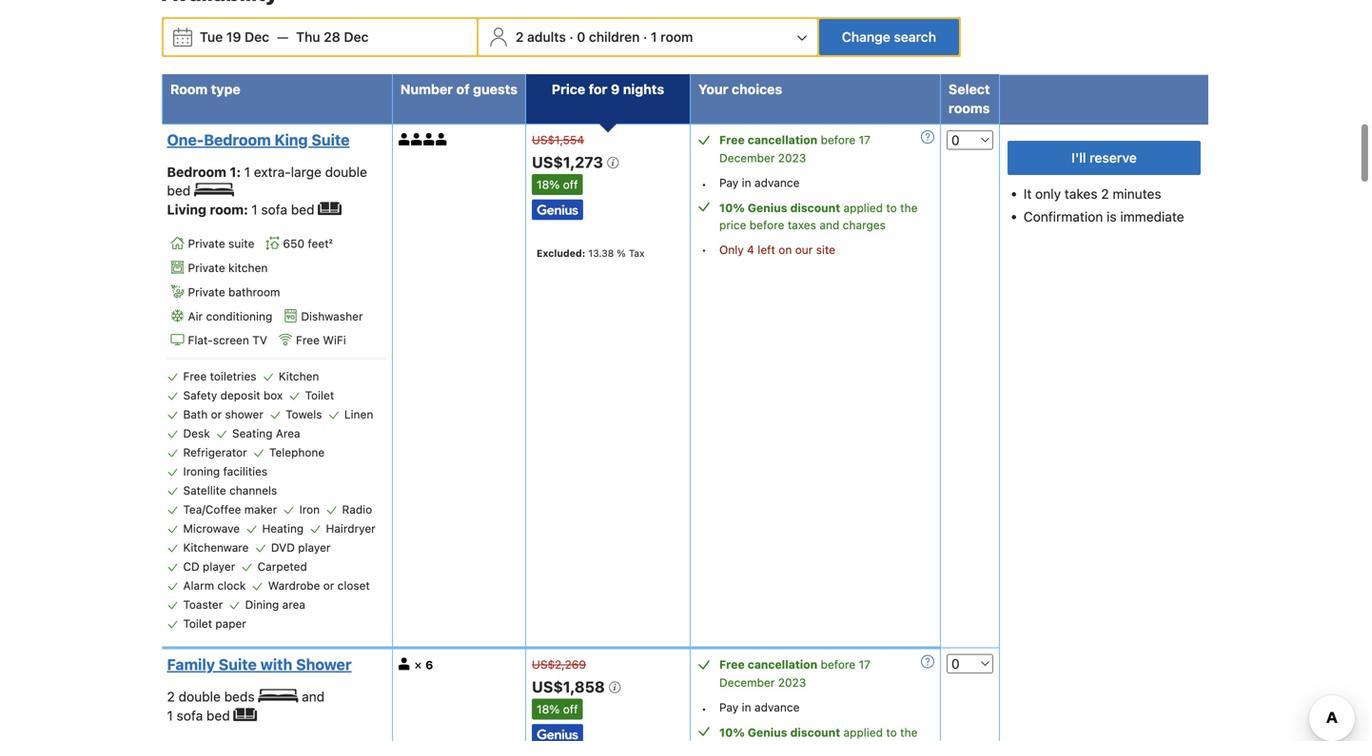 Task type: describe. For each thing, give the bounding box(es) containing it.
double inside 1 extra-large double bed
[[325, 164, 367, 180]]

tea/coffee maker
[[183, 503, 277, 516]]

18% for us$1,858
[[537, 703, 560, 716]]

select
[[949, 81, 990, 97]]

deposit
[[220, 389, 260, 402]]

private suite
[[188, 237, 255, 250]]

2 adults · 0 children · 1 room
[[516, 29, 693, 45]]

seating
[[232, 427, 273, 440]]

1 sofa bed for the left "couch" image
[[167, 708, 234, 724]]

only 4 left on our site
[[719, 243, 836, 256]]

free wifi
[[296, 334, 346, 347]]

excluded: 13.38 % tax
[[537, 248, 645, 259]]

4 occupancy image from the left
[[436, 133, 448, 146]]

paper
[[215, 617, 246, 631]]

1 down 2 double beds
[[167, 708, 173, 724]]

toilet for toilet
[[305, 389, 334, 402]]

in for us$1,273
[[742, 176, 751, 189]]

telephone
[[269, 446, 325, 459]]

bedroom 1:
[[167, 164, 244, 180]]

• for us$1,273
[[702, 177, 707, 191]]

cd
[[183, 560, 200, 574]]

charges
[[843, 218, 886, 232]]

discount for us$1,273
[[790, 201, 840, 215]]

dining
[[245, 598, 279, 612]]

tax
[[629, 248, 645, 259]]

cancellation for us$1,858
[[748, 658, 818, 672]]

17 for us$1,273
[[859, 133, 871, 147]]

toilet paper
[[183, 617, 246, 631]]

feet²
[[308, 237, 333, 250]]

microwave
[[183, 522, 240, 535]]

private kitchen
[[188, 261, 268, 275]]

change search
[[842, 29, 936, 45]]

tea/coffee
[[183, 503, 241, 516]]

2 · from the left
[[643, 29, 647, 45]]

2 adults · 0 children · 1 room button
[[480, 19, 815, 55]]

discount for us$1,858
[[790, 726, 840, 739]]

private for private kitchen
[[188, 261, 225, 275]]

before for us$1,273
[[821, 133, 856, 147]]

guests
[[473, 81, 518, 97]]

2 dec from the left
[[344, 29, 369, 45]]

1 dec from the left
[[245, 29, 269, 45]]

satellite channels
[[183, 484, 277, 497]]

heating
[[262, 522, 304, 535]]

i'll reserve
[[1072, 150, 1137, 166]]

thu 28 dec button
[[289, 20, 376, 54]]

children
[[589, 29, 640, 45]]

kitchen
[[228, 261, 268, 275]]

room
[[661, 29, 693, 45]]

before inside 'applied to the price before taxes and charges'
[[750, 218, 785, 232]]

toiletries
[[210, 370, 257, 383]]

search
[[894, 29, 936, 45]]

only
[[1036, 186, 1061, 202]]

the for us$1,858
[[900, 726, 918, 739]]

air
[[188, 310, 203, 323]]

conditioning
[[206, 310, 272, 323]]

king
[[275, 131, 308, 149]]

us$2,269
[[532, 658, 586, 672]]

0 vertical spatial couch image
[[318, 202, 341, 215]]

dining area
[[245, 598, 305, 612]]

2023 for us$1,273
[[778, 151, 806, 165]]

2 double beds
[[167, 689, 258, 705]]

large
[[291, 164, 322, 180]]

us$1,554
[[532, 133, 584, 147]]

0
[[577, 29, 586, 45]]

2 occupancy image from the left
[[411, 133, 423, 146]]

private for private suite
[[188, 237, 225, 250]]

to for us$1,858
[[886, 726, 897, 739]]

pay in advance for us$1,858
[[719, 701, 800, 714]]

bed for the left "couch" image
[[207, 708, 230, 724]]

carpeted
[[258, 560, 307, 574]]

bath
[[183, 408, 208, 421]]

safety deposit box
[[183, 389, 283, 402]]

price for 9 nights
[[552, 81, 664, 97]]

flat-
[[188, 334, 213, 347]]

2023 for us$1,858
[[778, 676, 806, 690]]

living
[[167, 202, 206, 217]]

shower
[[296, 656, 352, 674]]

tue 19 dec — thu 28 dec
[[200, 29, 369, 45]]

for
[[589, 81, 608, 97]]

extra-
[[254, 164, 291, 180]]

free toiletries
[[183, 370, 257, 383]]

in for us$1,858
[[742, 701, 751, 714]]

18% off for us$1,273
[[537, 178, 578, 191]]

i'll reserve button
[[1008, 141, 1201, 175]]

or for wardrobe
[[323, 579, 334, 593]]

0 vertical spatial suite
[[312, 131, 350, 149]]

or for bath
[[211, 408, 222, 421]]

dishwasher
[[301, 310, 363, 323]]

taxes
[[788, 218, 816, 232]]

private for private bathroom
[[188, 285, 225, 299]]

one-bedroom king suite link
[[167, 130, 381, 149]]

only
[[719, 243, 744, 256]]

change
[[842, 29, 891, 45]]

× 6
[[414, 658, 433, 672]]

shower
[[225, 408, 264, 421]]

applied for us$1,273
[[844, 201, 883, 215]]

your choices
[[699, 81, 783, 97]]

suite inside "link"
[[219, 656, 257, 674]]

applied for us$1,858
[[844, 726, 883, 739]]

iron
[[299, 503, 320, 516]]

1 inside dropdown button
[[651, 29, 657, 45]]

28
[[324, 29, 341, 45]]

more details on meals and payment options image for us$1,858
[[921, 655, 935, 669]]

player for dvd player
[[298, 541, 331, 555]]

area
[[282, 598, 305, 612]]

thu
[[296, 29, 320, 45]]

change search button
[[819, 19, 959, 55]]

room:
[[210, 202, 248, 217]]

tv
[[252, 334, 267, 347]]

screen
[[213, 334, 249, 347]]

10% genius discount for us$1,273
[[719, 201, 840, 215]]

confirmation
[[1024, 209, 1103, 225]]

to for us$1,273
[[886, 201, 897, 215]]

kitchenware
[[183, 541, 249, 555]]

10% for us$1,858
[[719, 726, 745, 739]]

cd player
[[183, 560, 235, 574]]



Task type: vqa. For each thing, say whether or not it's contained in the screenshot.
Flat-
yes



Task type: locate. For each thing, give the bounding box(es) containing it.
0 vertical spatial cancellation
[[748, 133, 818, 147]]

december for us$1,858
[[719, 676, 775, 690]]

before up applied to the
[[821, 658, 856, 672]]

1 vertical spatial more details on meals and payment options image
[[921, 655, 935, 669]]

before 17 december 2023 for us$1,858
[[719, 658, 871, 690]]

pay in advance up applied to the
[[719, 701, 800, 714]]

0 vertical spatial player
[[298, 541, 331, 555]]

1 vertical spatial private
[[188, 261, 225, 275]]

0 vertical spatial free cancellation
[[719, 133, 818, 147]]

0 horizontal spatial dec
[[245, 29, 269, 45]]

0 horizontal spatial or
[[211, 408, 222, 421]]

1 18% from the top
[[537, 178, 560, 191]]

to inside applied to the
[[886, 726, 897, 739]]

1 vertical spatial 18% off
[[537, 703, 578, 716]]

bed up living
[[167, 183, 191, 199]]

adults
[[527, 29, 566, 45]]

1 vertical spatial 10% genius discount
[[719, 726, 840, 739]]

free cancellation down choices
[[719, 133, 818, 147]]

off for us$1,273
[[563, 178, 578, 191]]

10% for us$1,273
[[719, 201, 745, 215]]

1 off from the top
[[563, 178, 578, 191]]

18%
[[537, 178, 560, 191], [537, 703, 560, 716]]

2 for 2 double beds
[[167, 689, 175, 705]]

december up applied to the
[[719, 676, 775, 690]]

2 18% from the top
[[537, 703, 560, 716]]

dec right 19
[[245, 29, 269, 45]]

0 vertical spatial sofa
[[261, 202, 287, 217]]

2 for 2 adults · 0 children · 1 room
[[516, 29, 524, 45]]

free cancellation for us$1,273
[[719, 133, 818, 147]]

1 before 17 december 2023 from the top
[[719, 133, 871, 165]]

it only takes 2 minutes confirmation is immediate
[[1024, 186, 1184, 225]]

1 extra-large double bed
[[167, 164, 367, 199]]

advance for us$1,858
[[755, 701, 800, 714]]

seating area
[[232, 427, 300, 440]]

pay in advance up price
[[719, 176, 800, 189]]

0 horizontal spatial sofa
[[177, 708, 203, 724]]

ironing facilities
[[183, 465, 268, 478]]

private bathroom
[[188, 285, 280, 299]]

1 horizontal spatial couch image
[[318, 202, 341, 215]]

player down kitchenware
[[203, 560, 235, 574]]

1 vertical spatial discount
[[790, 726, 840, 739]]

and up site
[[820, 218, 840, 232]]

2 up is
[[1101, 186, 1109, 202]]

1 horizontal spatial player
[[298, 541, 331, 555]]

family suite with shower
[[167, 656, 352, 674]]

one-
[[167, 131, 204, 149]]

occupancy image
[[399, 133, 411, 146], [411, 133, 423, 146], [423, 133, 436, 146], [436, 133, 448, 146]]

area
[[276, 427, 300, 440]]

0 vertical spatial 10% genius discount
[[719, 201, 840, 215]]

player right dvd
[[298, 541, 331, 555]]

· right children
[[643, 29, 647, 45]]

2 before 17 december 2023 from the top
[[719, 658, 871, 690]]

13.38
[[588, 248, 614, 259]]

1 vertical spatial couch image
[[234, 708, 257, 722]]

1 vertical spatial 10%
[[719, 726, 745, 739]]

1 vertical spatial and
[[302, 689, 325, 705]]

or right bath
[[211, 408, 222, 421]]

suite
[[228, 237, 255, 250]]

sofa down 2 double beds
[[177, 708, 203, 724]]

excluded:
[[537, 248, 586, 259]]

applied inside 'applied to the price before taxes and charges'
[[844, 201, 883, 215]]

2 vertical spatial 2
[[167, 689, 175, 705]]

3 • from the top
[[702, 702, 707, 716]]

box
[[264, 389, 283, 402]]

2 the from the top
[[900, 726, 918, 739]]

pay for us$1,273
[[719, 176, 739, 189]]

18% for us$1,273
[[537, 178, 560, 191]]

dec
[[245, 29, 269, 45], [344, 29, 369, 45]]

2 off from the top
[[563, 703, 578, 716]]

1 2023 from the top
[[778, 151, 806, 165]]

suite right king in the top left of the page
[[312, 131, 350, 149]]

select rooms
[[949, 81, 990, 116]]

suite up beds
[[219, 656, 257, 674]]

applied
[[844, 201, 883, 215], [844, 726, 883, 739]]

18% off down us$1,273
[[537, 178, 578, 191]]

applied to the
[[719, 726, 918, 741]]

family suite with shower link
[[167, 655, 381, 674]]

2 discount from the top
[[790, 726, 840, 739]]

0 vertical spatial applied
[[844, 201, 883, 215]]

1 vertical spatial player
[[203, 560, 235, 574]]

genius for us$1,858
[[748, 726, 788, 739]]

free cancellation up applied to the
[[719, 658, 818, 672]]

genius for us$1,273
[[748, 201, 788, 215]]

2 inside dropdown button
[[516, 29, 524, 45]]

1 vertical spatial december
[[719, 676, 775, 690]]

bed inside 1 extra-large double bed
[[167, 183, 191, 199]]

sofa for topmost "couch" image
[[261, 202, 287, 217]]

0 vertical spatial 18%
[[537, 178, 560, 191]]

18% off. you're getting 18% off the original price due to multiple deals and benefits.. element for us$1,273
[[532, 174, 583, 195]]

1 vertical spatial in
[[742, 701, 751, 714]]

advance up applied to the
[[755, 701, 800, 714]]

•
[[702, 177, 707, 191], [702, 243, 707, 256], [702, 702, 707, 716]]

%
[[617, 248, 626, 259]]

1 10% genius discount from the top
[[719, 201, 840, 215]]

0 vertical spatial off
[[563, 178, 578, 191]]

alarm clock
[[183, 579, 246, 593]]

couch image up feet²
[[318, 202, 341, 215]]

private up air
[[188, 285, 225, 299]]

0 vertical spatial double
[[325, 164, 367, 180]]

toilet up towels
[[305, 389, 334, 402]]

1 vertical spatial cancellation
[[748, 658, 818, 672]]

1 left room
[[651, 29, 657, 45]]

2 17 from the top
[[859, 658, 871, 672]]

1 pay from the top
[[719, 176, 739, 189]]

0 vertical spatial 17
[[859, 133, 871, 147]]

1 horizontal spatial ·
[[643, 29, 647, 45]]

0 horizontal spatial player
[[203, 560, 235, 574]]

closet
[[338, 579, 370, 593]]

toilet down toaster
[[183, 617, 212, 631]]

2023 up 'applied to the price before taxes and charges'
[[778, 151, 806, 165]]

1 vertical spatial 17
[[859, 658, 871, 672]]

17 up applied to the
[[859, 658, 871, 672]]

pay in advance for us$1,273
[[719, 176, 800, 189]]

private up private kitchen
[[188, 237, 225, 250]]

0 vertical spatial more details on meals and payment options image
[[921, 130, 935, 144]]

bed for topmost "couch" image
[[291, 202, 315, 217]]

· left 0
[[570, 29, 574, 45]]

·
[[570, 29, 574, 45], [643, 29, 647, 45]]

bed down 2 double beds
[[207, 708, 230, 724]]

0 vertical spatial •
[[702, 177, 707, 191]]

in up price
[[742, 176, 751, 189]]

1 vertical spatial toilet
[[183, 617, 212, 631]]

1 horizontal spatial sofa
[[261, 202, 287, 217]]

applied inside applied to the
[[844, 726, 883, 739]]

wardrobe or closet
[[268, 579, 370, 593]]

1 sofa bed for topmost "couch" image
[[252, 202, 318, 217]]

1 vertical spatial 2023
[[778, 676, 806, 690]]

1 vertical spatial or
[[323, 579, 334, 593]]

0 vertical spatial december
[[719, 151, 775, 165]]

0 vertical spatial to
[[886, 201, 897, 215]]

off down us$1,858
[[563, 703, 578, 716]]

desk
[[183, 427, 210, 440]]

1 vertical spatial the
[[900, 726, 918, 739]]

0 horizontal spatial ·
[[570, 29, 574, 45]]

bed up 650 feet²
[[291, 202, 315, 217]]

sofa for the left "couch" image
[[177, 708, 203, 724]]

1 horizontal spatial and
[[820, 218, 840, 232]]

1 18% off from the top
[[537, 178, 578, 191]]

the inside 'applied to the price before taxes and charges'
[[900, 201, 918, 215]]

2 advance from the top
[[755, 701, 800, 714]]

0 vertical spatial before 17 december 2023
[[719, 133, 871, 165]]

3 occupancy image from the left
[[423, 133, 436, 146]]

2 2023 from the top
[[778, 676, 806, 690]]

air conditioning
[[188, 310, 272, 323]]

1 vertical spatial to
[[886, 726, 897, 739]]

0 vertical spatial and
[[820, 218, 840, 232]]

toilet for toilet paper
[[183, 617, 212, 631]]

2 private from the top
[[188, 261, 225, 275]]

0 vertical spatial discount
[[790, 201, 840, 215]]

on
[[779, 243, 792, 256]]

more details on meals and payment options image
[[921, 130, 935, 144], [921, 655, 935, 669]]

1 applied from the top
[[844, 201, 883, 215]]

1 horizontal spatial dec
[[344, 29, 369, 45]]

1 pay in advance from the top
[[719, 176, 800, 189]]

more details on meals and payment options image for us$1,273
[[921, 130, 935, 144]]

17 for us$1,858
[[859, 658, 871, 672]]

1 free cancellation from the top
[[719, 133, 818, 147]]

1 vertical spatial pay
[[719, 701, 739, 714]]

player for cd player
[[203, 560, 235, 574]]

toilet
[[305, 389, 334, 402], [183, 617, 212, 631]]

0 vertical spatial toilet
[[305, 389, 334, 402]]

1 horizontal spatial or
[[323, 579, 334, 593]]

free cancellation
[[719, 133, 818, 147], [719, 658, 818, 672]]

bathroom
[[228, 285, 280, 299]]

alarm
[[183, 579, 214, 593]]

of
[[456, 81, 470, 97]]

0 vertical spatial in
[[742, 176, 751, 189]]

private
[[188, 237, 225, 250], [188, 261, 225, 275], [188, 285, 225, 299]]

650 feet²
[[283, 237, 333, 250]]

beds
[[224, 689, 255, 705]]

0 vertical spatial or
[[211, 408, 222, 421]]

to inside 'applied to the price before taxes and charges'
[[886, 201, 897, 215]]

0 vertical spatial before
[[821, 133, 856, 147]]

0 vertical spatial private
[[188, 237, 225, 250]]

price
[[552, 81, 585, 97]]

refrigerator
[[183, 446, 247, 459]]

before up the left at the top of the page
[[750, 218, 785, 232]]

1 discount from the top
[[790, 201, 840, 215]]

site
[[816, 243, 836, 256]]

2 more details on meals and payment options image from the top
[[921, 655, 935, 669]]

1 horizontal spatial 2
[[516, 29, 524, 45]]

towels
[[286, 408, 322, 421]]

2 genius from the top
[[748, 726, 788, 739]]

price
[[719, 218, 747, 232]]

1 vertical spatial pay in advance
[[719, 701, 800, 714]]

2 down family
[[167, 689, 175, 705]]

2 • from the top
[[702, 243, 707, 256]]

1 vertical spatial 1 sofa bed
[[167, 708, 234, 724]]

before up 'applied to the price before taxes and charges'
[[821, 133, 856, 147]]

1 cancellation from the top
[[748, 133, 818, 147]]

10% genius discount for us$1,858
[[719, 726, 840, 739]]

0 vertical spatial the
[[900, 201, 918, 215]]

1 horizontal spatial suite
[[312, 131, 350, 149]]

or left closet
[[323, 579, 334, 593]]

1 sofa bed down 1 extra-large double bed
[[252, 202, 318, 217]]

2 cancellation from the top
[[748, 658, 818, 672]]

0 horizontal spatial double
[[179, 689, 221, 705]]

17 up charges
[[859, 133, 871, 147]]

18% down us$1,858
[[537, 703, 560, 716]]

1 occupancy image from the left
[[399, 133, 411, 146]]

1 vertical spatial genius
[[748, 726, 788, 739]]

tue
[[200, 29, 223, 45]]

1 vertical spatial suite
[[219, 656, 257, 674]]

2 18% off. you're getting 18% off the original price due to multiple deals and benefits.. element from the top
[[532, 699, 583, 720]]

0 horizontal spatial suite
[[219, 656, 257, 674]]

0 vertical spatial 10%
[[719, 201, 745, 215]]

before 17 december 2023 down choices
[[719, 133, 871, 165]]

us$1,858
[[532, 678, 609, 697]]

dec right 28
[[344, 29, 369, 45]]

facilities
[[223, 465, 268, 478]]

2 10% from the top
[[719, 726, 745, 739]]

0 vertical spatial advance
[[755, 176, 800, 189]]

1 the from the top
[[900, 201, 918, 215]]

choices
[[732, 81, 783, 97]]

and
[[820, 218, 840, 232], [302, 689, 325, 705]]

2 inside "it only takes 2 minutes confirmation is immediate"
[[1101, 186, 1109, 202]]

18% off. you're getting 18% off the original price due to multiple deals and benefits.. element down us$1,858
[[532, 699, 583, 720]]

cancellation for us$1,273
[[748, 133, 818, 147]]

2 vertical spatial private
[[188, 285, 225, 299]]

and inside 'applied to the price before taxes and charges'
[[820, 218, 840, 232]]

1 private from the top
[[188, 237, 225, 250]]

2 applied from the top
[[844, 726, 883, 739]]

1 vertical spatial •
[[702, 243, 707, 256]]

• for us$1,858
[[702, 702, 707, 716]]

the for us$1,273
[[900, 201, 918, 215]]

pay for us$1,858
[[719, 701, 739, 714]]

0 horizontal spatial 2
[[167, 689, 175, 705]]

1 vertical spatial sofa
[[177, 708, 203, 724]]

living room:
[[167, 202, 252, 217]]

in
[[742, 176, 751, 189], [742, 701, 751, 714]]

18% off. you're getting 18% off the original price due to multiple deals and benefits.. element
[[532, 174, 583, 195], [532, 699, 583, 720]]

2 horizontal spatial bed
[[291, 202, 315, 217]]

2023 up applied to the
[[778, 676, 806, 690]]

1 vertical spatial 18%
[[537, 703, 560, 716]]

cancellation down choices
[[748, 133, 818, 147]]

1 to from the top
[[886, 201, 897, 215]]

double right large
[[325, 164, 367, 180]]

2 pay in advance from the top
[[719, 701, 800, 714]]

player
[[298, 541, 331, 555], [203, 560, 235, 574]]

our
[[795, 243, 813, 256]]

december up price
[[719, 151, 775, 165]]

×
[[414, 658, 422, 672]]

linen
[[344, 408, 373, 421]]

0 vertical spatial 2023
[[778, 151, 806, 165]]

occupancy image
[[399, 658, 411, 671]]

18% off for us$1,858
[[537, 703, 578, 716]]

before 17 december 2023 for us$1,273
[[719, 133, 871, 165]]

1 18% off. you're getting 18% off the original price due to multiple deals and benefits.. element from the top
[[532, 174, 583, 195]]

one-bedroom king suite
[[167, 131, 350, 149]]

the inside applied to the
[[900, 726, 918, 739]]

1 vertical spatial off
[[563, 703, 578, 716]]

and down shower
[[302, 689, 325, 705]]

1 horizontal spatial 1 sofa bed
[[252, 202, 318, 217]]

0 horizontal spatial 1 sofa bed
[[167, 708, 234, 724]]

2 18% off from the top
[[537, 703, 578, 716]]

1 advance from the top
[[755, 176, 800, 189]]

1 horizontal spatial bed
[[207, 708, 230, 724]]

2 free cancellation from the top
[[719, 658, 818, 672]]

18% off. you're getting 18% off the original price due to multiple deals and benefits.. element down us$1,273
[[532, 174, 583, 195]]

1 vertical spatial advance
[[755, 701, 800, 714]]

2 vertical spatial before
[[821, 658, 856, 672]]

off down us$1,273
[[563, 178, 578, 191]]

applied to the price before taxes and charges
[[719, 201, 918, 232]]

in up applied to the
[[742, 701, 751, 714]]

cancellation up applied to the
[[748, 658, 818, 672]]

1 genius from the top
[[748, 201, 788, 215]]

2 left adults
[[516, 29, 524, 45]]

0 vertical spatial genius
[[748, 201, 788, 215]]

nights
[[623, 81, 664, 97]]

private down private suite
[[188, 261, 225, 275]]

1 • from the top
[[702, 177, 707, 191]]

1 vertical spatial 2
[[1101, 186, 1109, 202]]

before 17 december 2023 up applied to the
[[719, 658, 871, 690]]

0 horizontal spatial and
[[302, 689, 325, 705]]

0 vertical spatial 18% off. you're getting 18% off the original price due to multiple deals and benefits.. element
[[532, 174, 583, 195]]

off for us$1,858
[[563, 703, 578, 716]]

channels
[[229, 484, 277, 497]]

number of guests
[[400, 81, 518, 97]]

1 10% from the top
[[719, 201, 745, 215]]

room type
[[170, 81, 241, 97]]

18% off. you're getting 18% off the original price due to multiple deals and benefits.. element for us$1,858
[[532, 699, 583, 720]]

3 private from the top
[[188, 285, 225, 299]]

1 · from the left
[[570, 29, 574, 45]]

your
[[699, 81, 729, 97]]

1 right room:
[[252, 202, 258, 217]]

advance for us$1,273
[[755, 176, 800, 189]]

toaster
[[183, 598, 223, 612]]

advance up taxes
[[755, 176, 800, 189]]

couch image down beds
[[234, 708, 257, 722]]

0 vertical spatial pay in advance
[[719, 176, 800, 189]]

2 december from the top
[[719, 676, 775, 690]]

before 17 december 2023
[[719, 133, 871, 165], [719, 658, 871, 690]]

0 horizontal spatial couch image
[[234, 708, 257, 722]]

bath or shower
[[183, 408, 264, 421]]

2 vertical spatial bed
[[207, 708, 230, 724]]

1 vertical spatial 18% off. you're getting 18% off the original price due to multiple deals and benefits.. element
[[532, 699, 583, 720]]

0 horizontal spatial bed
[[167, 183, 191, 199]]

family
[[167, 656, 215, 674]]

1 vertical spatial before 17 december 2023
[[719, 658, 871, 690]]

with
[[260, 656, 292, 674]]

18% down us$1,273
[[537, 178, 560, 191]]

0 vertical spatial pay
[[719, 176, 739, 189]]

minutes
[[1113, 186, 1162, 202]]

1 horizontal spatial double
[[325, 164, 367, 180]]

maker
[[244, 503, 277, 516]]

2 vertical spatial •
[[702, 702, 707, 716]]

wardrobe
[[268, 579, 320, 593]]

ironing
[[183, 465, 220, 478]]

advance
[[755, 176, 800, 189], [755, 701, 800, 714]]

1 vertical spatial before
[[750, 218, 785, 232]]

0 vertical spatial 18% off
[[537, 178, 578, 191]]

1 left extra-
[[244, 164, 250, 180]]

10%
[[719, 201, 745, 215], [719, 726, 745, 739]]

1 vertical spatial applied
[[844, 726, 883, 739]]

1 17 from the top
[[859, 133, 871, 147]]

sofa down 1 extra-large double bed
[[261, 202, 287, 217]]

650
[[283, 237, 305, 250]]

before
[[821, 133, 856, 147], [750, 218, 785, 232], [821, 658, 856, 672]]

pay up applied to the
[[719, 701, 739, 714]]

bed
[[167, 183, 191, 199], [291, 202, 315, 217], [207, 708, 230, 724]]

free cancellation for us$1,858
[[719, 658, 818, 672]]

1 december from the top
[[719, 151, 775, 165]]

december for us$1,273
[[719, 151, 775, 165]]

double down family
[[179, 689, 221, 705]]

bedroom
[[204, 131, 271, 149]]

couch image
[[318, 202, 341, 215], [234, 708, 257, 722]]

is
[[1107, 209, 1117, 225]]

18% off down us$1,858
[[537, 703, 578, 716]]

2 to from the top
[[886, 726, 897, 739]]

2 in from the top
[[742, 701, 751, 714]]

1 in from the top
[[742, 176, 751, 189]]

1 more details on meals and payment options image from the top
[[921, 130, 935, 144]]

0 vertical spatial bed
[[167, 183, 191, 199]]

—
[[277, 29, 289, 45]]

2 horizontal spatial 2
[[1101, 186, 1109, 202]]

2 pay from the top
[[719, 701, 739, 714]]

1 sofa bed down 2 double beds
[[167, 708, 234, 724]]

1 inside 1 extra-large double bed
[[244, 164, 250, 180]]

before for us$1,858
[[821, 658, 856, 672]]

2 10% genius discount from the top
[[719, 726, 840, 739]]

pay up price
[[719, 176, 739, 189]]

1 vertical spatial double
[[179, 689, 221, 705]]

1 vertical spatial free cancellation
[[719, 658, 818, 672]]

genius
[[748, 201, 788, 215], [748, 726, 788, 739]]



